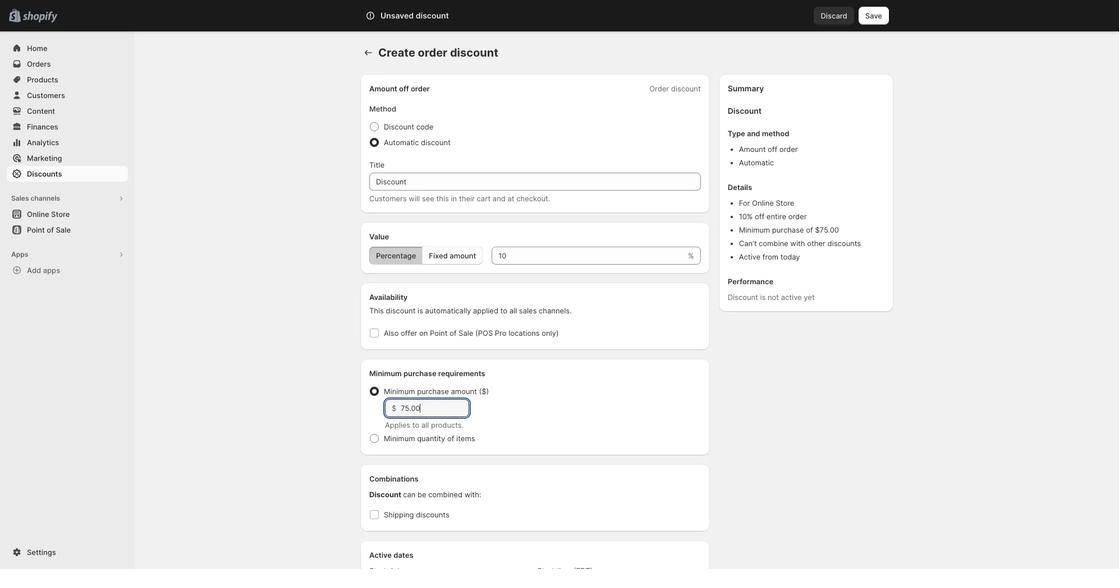 Task type: vqa. For each thing, say whether or not it's contained in the screenshot.
on
yes



Task type: locate. For each thing, give the bounding box(es) containing it.
store up point of sale link
[[51, 210, 70, 219]]

settings
[[27, 548, 56, 557]]

channels.
[[539, 307, 572, 316]]

minimum for minimum purchase requirements
[[369, 369, 402, 378]]

to right 'applies'
[[413, 421, 420, 430]]

sales channels
[[11, 194, 60, 203]]

0 horizontal spatial is
[[418, 307, 423, 316]]

all up minimum quantity of items
[[422, 421, 429, 430]]

1 horizontal spatial discounts
[[828, 239, 861, 248]]

0 vertical spatial purchase
[[772, 226, 804, 235]]

0 vertical spatial store
[[776, 199, 795, 208]]

save
[[866, 11, 883, 20]]

online down sales channels
[[27, 210, 49, 219]]

0 horizontal spatial and
[[493, 194, 506, 203]]

0 vertical spatial is
[[760, 293, 766, 302]]

order
[[418, 46, 448, 60], [411, 84, 430, 93], [780, 145, 798, 154], [789, 212, 807, 221]]

1 horizontal spatial and
[[747, 129, 760, 138]]

sale down online store link
[[56, 226, 71, 235]]

automatic
[[384, 138, 419, 147], [739, 158, 774, 167]]

for online store 10% off entire order minimum purchase of $75.00 can't combine with other discounts active from today
[[739, 199, 861, 262]]

0 horizontal spatial sale
[[56, 226, 71, 235]]

to right applied
[[501, 307, 508, 316]]

1 horizontal spatial to
[[501, 307, 508, 316]]

1 vertical spatial store
[[51, 210, 70, 219]]

automatic discount
[[384, 138, 451, 147]]

0 vertical spatial discounts
[[828, 239, 861, 248]]

point right on
[[430, 329, 448, 338]]

order right entire
[[789, 212, 807, 221]]

1 horizontal spatial active
[[739, 253, 761, 262]]

active inside for online store 10% off entire order minimum purchase of $75.00 can't combine with other discounts active from today
[[739, 253, 761, 262]]

is left not
[[760, 293, 766, 302]]

Title text field
[[369, 173, 701, 191]]

0 vertical spatial online
[[752, 199, 774, 208]]

purchase up $ text field
[[417, 387, 449, 396]]

amount right fixed
[[450, 252, 476, 260]]

of up other
[[806, 226, 813, 235]]

products
[[27, 75, 58, 84]]

details
[[728, 183, 752, 192]]

1 horizontal spatial automatic
[[739, 158, 774, 167]]

0 vertical spatial amount
[[450, 252, 476, 260]]

minimum for minimum quantity of items
[[384, 435, 415, 444]]

minimum
[[739, 226, 770, 235], [369, 369, 402, 378], [384, 387, 415, 396], [384, 435, 415, 444]]

automatic down type and method
[[739, 158, 774, 167]]

amount down requirements
[[451, 387, 477, 396]]

0 vertical spatial to
[[501, 307, 508, 316]]

online store button
[[0, 207, 135, 222]]

locations
[[509, 329, 540, 338]]

in
[[451, 194, 457, 203]]

0 vertical spatial all
[[510, 307, 517, 316]]

amount up method
[[369, 84, 397, 93]]

discount up automatic discount
[[384, 122, 414, 131]]

store inside online store link
[[51, 210, 70, 219]]

1 vertical spatial online
[[27, 210, 49, 219]]

order down method
[[780, 145, 798, 154]]

1 horizontal spatial store
[[776, 199, 795, 208]]

unsaved discount
[[381, 11, 449, 20]]

1 vertical spatial customers
[[369, 194, 407, 203]]

all left sales at the left of the page
[[510, 307, 517, 316]]

0 horizontal spatial automatic
[[384, 138, 419, 147]]

to
[[501, 307, 508, 316], [413, 421, 420, 430]]

0 horizontal spatial online
[[27, 210, 49, 219]]

0 vertical spatial amount
[[369, 84, 397, 93]]

0 vertical spatial and
[[747, 129, 760, 138]]

discount down combinations
[[369, 491, 401, 500]]

shopify image
[[23, 12, 57, 23]]

off down method
[[768, 145, 778, 154]]

and left 'at'
[[493, 194, 506, 203]]

automatic down discount code
[[384, 138, 419, 147]]

amount for amount off order
[[369, 84, 397, 93]]

customers down products
[[27, 91, 65, 100]]

off
[[399, 84, 409, 93], [768, 145, 778, 154], [755, 212, 765, 221]]

shipping discounts
[[384, 511, 450, 520]]

and
[[747, 129, 760, 138], [493, 194, 506, 203]]

customers inside 'link'
[[27, 91, 65, 100]]

0 horizontal spatial discounts
[[416, 511, 450, 520]]

discard button
[[814, 7, 854, 25]]

marketing
[[27, 154, 62, 163]]

type and method
[[728, 129, 790, 138]]

purchase up with
[[772, 226, 804, 235]]

0 horizontal spatial off
[[399, 84, 409, 93]]

is up on
[[418, 307, 423, 316]]

off inside for online store 10% off entire order minimum purchase of $75.00 can't combine with other discounts active from today
[[755, 212, 765, 221]]

also offer on point of sale (pos pro locations only)
[[384, 329, 559, 338]]

online store link
[[7, 207, 128, 222]]

0 vertical spatial point
[[27, 226, 45, 235]]

0 vertical spatial customers
[[27, 91, 65, 100]]

amount down type and method
[[739, 145, 766, 154]]

1 vertical spatial is
[[418, 307, 423, 316]]

discount code
[[384, 122, 434, 131]]

unsaved
[[381, 11, 414, 20]]

discount
[[416, 11, 449, 20], [450, 46, 499, 60], [671, 84, 701, 93], [421, 138, 451, 147], [386, 307, 416, 316]]

1 horizontal spatial all
[[510, 307, 517, 316]]

1 vertical spatial purchase
[[404, 369, 437, 378]]

minimum purchase requirements
[[369, 369, 485, 378]]

1 vertical spatial automatic
[[739, 158, 774, 167]]

($)
[[479, 387, 489, 396]]

sales
[[11, 194, 29, 203]]

1 vertical spatial all
[[422, 421, 429, 430]]

1 vertical spatial amount
[[451, 387, 477, 396]]

0 horizontal spatial active
[[369, 551, 392, 560]]

for
[[739, 199, 750, 208]]

discount down "summary"
[[728, 106, 762, 116]]

1 horizontal spatial online
[[752, 199, 774, 208]]

applied
[[473, 307, 499, 316]]

applies
[[385, 421, 410, 430]]

1 horizontal spatial amount
[[739, 145, 766, 154]]

discounts
[[828, 239, 861, 248], [416, 511, 450, 520]]

active down the can't
[[739, 253, 761, 262]]

value
[[369, 232, 389, 241]]

on
[[419, 329, 428, 338]]

all
[[510, 307, 517, 316], [422, 421, 429, 430]]

customers left will
[[369, 194, 407, 203]]

0 horizontal spatial store
[[51, 210, 70, 219]]

discounts
[[27, 170, 62, 179]]

automatic inside amount off order automatic
[[739, 158, 774, 167]]

0 vertical spatial active
[[739, 253, 761, 262]]

all inside availability this discount is automatically applied to all sales channels.
[[510, 307, 517, 316]]

0 vertical spatial sale
[[56, 226, 71, 235]]

active left dates
[[369, 551, 392, 560]]

0 horizontal spatial all
[[422, 421, 429, 430]]

customers for customers will see this in their cart and at checkout.
[[369, 194, 407, 203]]

customers
[[27, 91, 65, 100], [369, 194, 407, 203]]

1 horizontal spatial sale
[[459, 329, 473, 338]]

create order discount
[[378, 46, 499, 60]]

1 vertical spatial to
[[413, 421, 420, 430]]

percentage
[[376, 252, 416, 260]]

2 horizontal spatial off
[[768, 145, 778, 154]]

discount down performance
[[728, 293, 758, 302]]

finances
[[27, 122, 58, 131]]

1 horizontal spatial off
[[755, 212, 765, 221]]

1 horizontal spatial is
[[760, 293, 766, 302]]

discount
[[728, 106, 762, 116], [384, 122, 414, 131], [728, 293, 758, 302], [369, 491, 401, 500]]

0 horizontal spatial point
[[27, 226, 45, 235]]

sale left (pos
[[459, 329, 473, 338]]

discount inside availability this discount is automatically applied to all sales channels.
[[386, 307, 416, 316]]

add
[[27, 266, 41, 275]]

0 horizontal spatial to
[[413, 421, 420, 430]]

0 vertical spatial off
[[399, 84, 409, 93]]

point
[[27, 226, 45, 235], [430, 329, 448, 338]]

products.
[[431, 421, 464, 430]]

search
[[415, 11, 439, 20]]

off down create
[[399, 84, 409, 93]]

active
[[739, 253, 761, 262], [369, 551, 392, 560]]

purchase up minimum purchase amount ($)
[[404, 369, 437, 378]]

apps button
[[7, 247, 128, 263]]

and right type
[[747, 129, 760, 138]]

analytics
[[27, 138, 59, 147]]

off right 10%
[[755, 212, 765, 221]]

store up entire
[[776, 199, 795, 208]]

today
[[781, 253, 800, 262]]

add apps button
[[7, 263, 128, 278]]

sale
[[56, 226, 71, 235], [459, 329, 473, 338]]

online right for
[[752, 199, 774, 208]]

fixed amount button
[[422, 247, 483, 265]]

10%
[[739, 212, 753, 221]]

0 horizontal spatial customers
[[27, 91, 65, 100]]

2 vertical spatial purchase
[[417, 387, 449, 396]]

of
[[47, 226, 54, 235], [806, 226, 813, 235], [450, 329, 457, 338], [447, 435, 454, 444]]

1 vertical spatial amount
[[739, 145, 766, 154]]

discounts down discount can be combined with:
[[416, 511, 450, 520]]

is inside availability this discount is automatically applied to all sales channels.
[[418, 307, 423, 316]]

off for amount off order automatic
[[768, 145, 778, 154]]

off inside amount off order automatic
[[768, 145, 778, 154]]

create
[[378, 46, 415, 60]]

1 vertical spatial sale
[[459, 329, 473, 338]]

1 vertical spatial point
[[430, 329, 448, 338]]

2 vertical spatial off
[[755, 212, 765, 221]]

type
[[728, 129, 745, 138]]

content link
[[7, 103, 128, 119]]

discounts down $75.00
[[828, 239, 861, 248]]

1 horizontal spatial customers
[[369, 194, 407, 203]]

of inside button
[[47, 226, 54, 235]]

1 vertical spatial and
[[493, 194, 506, 203]]

amount inside amount off order automatic
[[739, 145, 766, 154]]

order
[[650, 84, 669, 93]]

of down online store
[[47, 226, 54, 235]]

availability this discount is automatically applied to all sales channels.
[[369, 293, 572, 316]]

1 vertical spatial discounts
[[416, 511, 450, 520]]

of down automatically
[[450, 329, 457, 338]]

1 vertical spatial off
[[768, 145, 778, 154]]

add apps
[[27, 266, 60, 275]]

point down online store
[[27, 226, 45, 235]]

0 horizontal spatial amount
[[369, 84, 397, 93]]

purchase for requirements
[[404, 369, 437, 378]]



Task type: describe. For each thing, give the bounding box(es) containing it.
sale inside button
[[56, 226, 71, 235]]

applies to all products.
[[385, 421, 464, 430]]

off for amount off order
[[399, 84, 409, 93]]

discount for discount is not active yet
[[728, 293, 758, 302]]

discount for unsaved discount
[[416, 11, 449, 20]]

finances link
[[7, 119, 128, 135]]

discount can be combined with:
[[369, 491, 481, 500]]

% text field
[[492, 247, 686, 265]]

$
[[392, 404, 397, 413]]

also
[[384, 329, 399, 338]]

content
[[27, 107, 55, 116]]

only)
[[542, 329, 559, 338]]

items
[[456, 435, 475, 444]]

amount for amount off order automatic
[[739, 145, 766, 154]]

be
[[418, 491, 426, 500]]

analytics link
[[7, 135, 128, 150]]

dates
[[394, 551, 414, 560]]

minimum inside for online store 10% off entire order minimum purchase of $75.00 can't combine with other discounts active from today
[[739, 226, 770, 235]]

active dates
[[369, 551, 414, 560]]

customers will see this in their cart and at checkout.
[[369, 194, 550, 203]]

online inside button
[[27, 210, 49, 219]]

discount for automatic discount
[[421, 138, 451, 147]]

apps
[[43, 266, 60, 275]]

purchase inside for online store 10% off entire order minimum purchase of $75.00 can't combine with other discounts active from today
[[772, 226, 804, 235]]

fixed amount
[[429, 252, 476, 260]]

order inside amount off order automatic
[[780, 145, 798, 154]]

fixed
[[429, 252, 448, 260]]

order inside for online store 10% off entire order minimum purchase of $75.00 can't combine with other discounts active from today
[[789, 212, 807, 221]]

percentage button
[[369, 247, 423, 265]]

other
[[807, 239, 826, 248]]

1 vertical spatial active
[[369, 551, 392, 560]]

save button
[[859, 7, 889, 25]]

minimum purchase amount ($)
[[384, 387, 489, 396]]

discard
[[821, 11, 848, 20]]

combinations
[[369, 475, 419, 484]]

products link
[[7, 72, 128, 88]]

title
[[369, 161, 385, 170]]

discount for order discount
[[671, 84, 701, 93]]

requirements
[[438, 369, 485, 378]]

performance
[[728, 277, 774, 286]]

1 horizontal spatial point
[[430, 329, 448, 338]]

orders link
[[7, 56, 128, 72]]

with:
[[465, 491, 481, 500]]

discount for discount can be combined with:
[[369, 491, 401, 500]]

apps
[[11, 250, 28, 259]]

this
[[369, 307, 384, 316]]

0 vertical spatial automatic
[[384, 138, 419, 147]]

%
[[688, 252, 694, 260]]

shipping
[[384, 511, 414, 520]]

order right create
[[418, 46, 448, 60]]

amount inside fixed amount button
[[450, 252, 476, 260]]

online inside for online store 10% off entire order minimum purchase of $75.00 can't combine with other discounts active from today
[[752, 199, 774, 208]]

availability
[[369, 293, 408, 302]]

will
[[409, 194, 420, 203]]

to inside availability this discount is automatically applied to all sales channels.
[[501, 307, 508, 316]]

see
[[422, 194, 434, 203]]

pro
[[495, 329, 507, 338]]

store inside for online store 10% off entire order minimum purchase of $75.00 can't combine with other discounts active from today
[[776, 199, 795, 208]]

offer
[[401, 329, 417, 338]]

combined
[[429, 491, 463, 500]]

discounts inside for online store 10% off entire order minimum purchase of $75.00 can't combine with other discounts active from today
[[828, 239, 861, 248]]

settings link
[[7, 545, 128, 561]]

discounts link
[[7, 166, 128, 182]]

orders
[[27, 60, 51, 68]]

this
[[436, 194, 449, 203]]

yet
[[804, 293, 815, 302]]

marketing link
[[7, 150, 128, 166]]

discount for discount code
[[384, 122, 414, 131]]

of down products.
[[447, 435, 454, 444]]

sales channels button
[[7, 191, 128, 207]]

customers for customers
[[27, 91, 65, 100]]

order discount
[[650, 84, 701, 93]]

(pos
[[476, 329, 493, 338]]

method
[[369, 104, 396, 113]]

discount for discount
[[728, 106, 762, 116]]

point of sale link
[[7, 222, 128, 238]]

point of sale button
[[0, 222, 135, 238]]

channels
[[31, 194, 60, 203]]

discount is not active yet
[[728, 293, 815, 302]]

order up code
[[411, 84, 430, 93]]

from
[[763, 253, 779, 262]]

quantity
[[417, 435, 445, 444]]

purchase for amount
[[417, 387, 449, 396]]

$ text field
[[401, 400, 469, 418]]

of inside for online store 10% off entire order minimum purchase of $75.00 can't combine with other discounts active from today
[[806, 226, 813, 235]]

entire
[[767, 212, 787, 221]]

customers link
[[7, 88, 128, 103]]

at
[[508, 194, 515, 203]]

with
[[791, 239, 805, 248]]

home link
[[7, 40, 128, 56]]

point inside button
[[27, 226, 45, 235]]

checkout.
[[517, 194, 550, 203]]

online store
[[27, 210, 70, 219]]

home
[[27, 44, 48, 53]]

combine
[[759, 239, 789, 248]]

method
[[762, 129, 790, 138]]

cart
[[477, 194, 491, 203]]

amount off order automatic
[[739, 145, 798, 167]]

minimum for minimum purchase amount ($)
[[384, 387, 415, 396]]

their
[[459, 194, 475, 203]]



